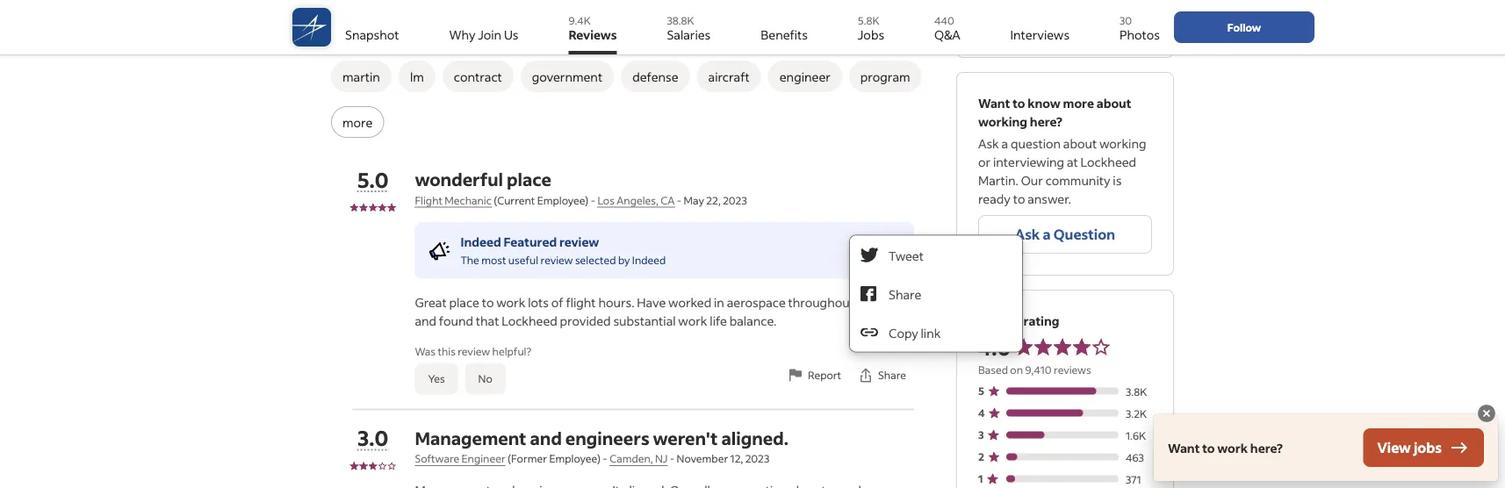 Task type: vqa. For each thing, say whether or not it's contained in the screenshot.
Company
no



Task type: describe. For each thing, give the bounding box(es) containing it.
on
[[1011, 363, 1023, 376]]

1 horizontal spatial work
[[679, 313, 708, 329]]

photos
[[1120, 26, 1160, 42]]

community
[[1046, 173, 1111, 188]]

5.8k jobs
[[858, 13, 885, 42]]

may
[[684, 193, 704, 207]]

flight mechanic link
[[415, 193, 492, 208]]

Input keywords to search reviews field
[[359, 8, 929, 47]]

view jobs
[[1378, 439, 1442, 457]]

software
[[415, 452, 460, 466]]

this
[[438, 345, 456, 358]]

- down 'engineers'
[[603, 452, 608, 466]]

yes button
[[415, 363, 458, 395]]

know
[[1028, 95, 1061, 111]]

helpful?
[[492, 345, 532, 358]]

1 vertical spatial review
[[541, 253, 573, 267]]

selected
[[575, 253, 616, 267]]

4.0 out of 5 stars. image up 9,410
[[1015, 337, 1092, 357]]

440
[[935, 13, 955, 27]]

by
[[618, 253, 630, 267]]

0 horizontal spatial working
[[979, 114, 1028, 130]]

want for want to work here?
[[1168, 440, 1200, 456]]

9.4k
[[569, 13, 591, 27]]

want to know more about working here? ask a question about working or interviewing at lockheed martin. our community is ready to answer.
[[979, 95, 1147, 207]]

22,
[[707, 193, 721, 207]]

martin
[[343, 69, 380, 84]]

great
[[415, 294, 447, 310]]

9,410
[[1026, 363, 1052, 376]]

want for want to know more about working here? ask a question about working or interviewing at lockheed martin. our community is ready to answer.
[[979, 95, 1011, 111]]

1 vertical spatial about
[[1064, 136, 1097, 152]]

view jobs link
[[1364, 429, 1485, 467]]

12,
[[731, 452, 743, 466]]

martin.
[[979, 173, 1019, 188]]

5.0
[[357, 166, 389, 193]]

4
[[979, 406, 985, 420]]

aircraft
[[709, 69, 750, 84]]

0 vertical spatial about
[[1097, 95, 1132, 111]]

2 vertical spatial work
[[1218, 440, 1248, 456]]

camden, nj link
[[610, 452, 668, 466]]

government
[[532, 69, 603, 84]]

share button
[[850, 356, 914, 395]]

0 vertical spatial indeed
[[461, 234, 501, 250]]

reviews
[[569, 26, 617, 42]]

featured
[[504, 234, 557, 250]]

ca
[[661, 193, 675, 207]]

contract
[[454, 69, 502, 84]]

9.4k reviews
[[569, 13, 617, 42]]

3.8k
[[1126, 385, 1147, 398]]

1 horizontal spatial working
[[1100, 136, 1147, 152]]

weren't
[[653, 426, 718, 449]]

interviews link
[[1011, 7, 1070, 54]]

was this review helpful?
[[415, 345, 532, 358]]

substantial
[[614, 313, 676, 329]]

ask a question
[[1015, 225, 1116, 243]]

yes
[[428, 372, 445, 386]]

engineer
[[462, 452, 506, 466]]

salaries
[[667, 26, 711, 42]]

1 vertical spatial ask
[[1015, 225, 1040, 243]]

flight
[[566, 294, 596, 310]]

los
[[598, 193, 615, 207]]

hours.
[[599, 294, 635, 310]]

wonderful place flight mechanic (current employee) - los angeles, ca - may 22, 2023
[[415, 168, 747, 207]]

was
[[415, 345, 436, 358]]

angeles,
[[617, 193, 659, 207]]

lockheed inside want to know more about working here? ask a question about working or interviewing at lockheed martin. our community is ready to answer.
[[1081, 154, 1137, 170]]

30 photos
[[1120, 13, 1160, 42]]

and inside great place to work lots of flight hours. have worked in aerospace throughout my career and found that lockheed provided substantial work life balance.
[[415, 313, 437, 329]]

1 vertical spatial indeed
[[632, 253, 666, 267]]

why join us link
[[449, 7, 519, 54]]

engineers
[[566, 426, 650, 449]]

wonderful
[[415, 168, 503, 191]]

engineer
[[780, 69, 831, 84]]

more button
[[331, 106, 384, 138]]

snapshot
[[345, 26, 399, 42]]

at
[[1067, 154, 1079, 170]]

aerospace
[[727, 294, 786, 310]]

jobs
[[1414, 439, 1442, 457]]

463
[[1126, 451, 1145, 464]]

share inside "popup button"
[[879, 369, 907, 382]]

5 out of 5 stars based on 3.8k reviews image
[[979, 382, 1153, 401]]

the
[[461, 253, 479, 267]]

martin link
[[331, 61, 392, 92]]

nj
[[655, 452, 668, 466]]

more inside button
[[343, 114, 373, 130]]

mechanic
[[445, 193, 492, 207]]

close image
[[1477, 403, 1498, 424]]

why
[[449, 26, 476, 42]]

ask inside want to know more about working here? ask a question about working or interviewing at lockheed martin. our community is ready to answer.
[[979, 136, 999, 152]]

overall
[[979, 313, 1021, 329]]

based on 9,410 reviews
[[979, 363, 1092, 376]]

link
[[921, 325, 941, 341]]

jobs
[[858, 26, 885, 42]]



Task type: locate. For each thing, give the bounding box(es) containing it.
- right nj
[[670, 452, 675, 466]]

a up interviewing
[[1002, 136, 1009, 152]]

management and engineers weren't aligned. link
[[415, 426, 789, 449]]

0 horizontal spatial indeed
[[461, 234, 501, 250]]

more right know
[[1063, 95, 1095, 111]]

30
[[1120, 13, 1133, 27]]

0 vertical spatial working
[[979, 114, 1028, 130]]

defense link
[[621, 61, 690, 92]]

benefits
[[761, 26, 808, 42]]

0 vertical spatial employee)
[[537, 193, 589, 207]]

5.8k
[[858, 13, 880, 27]]

working up 'is'
[[1100, 136, 1147, 152]]

q&a
[[935, 26, 961, 42]]

and up (former
[[530, 426, 562, 449]]

-
[[591, 193, 596, 207], [677, 193, 682, 207], [603, 452, 608, 466], [670, 452, 675, 466]]

1
[[979, 472, 984, 486]]

0 horizontal spatial more
[[343, 114, 373, 130]]

is
[[1113, 173, 1122, 188]]

indeed right by
[[632, 253, 666, 267]]

4.0 out of 5 stars. image
[[1015, 337, 1111, 357], [1015, 337, 1092, 357]]

lockheed down lots on the left of the page
[[502, 313, 558, 329]]

most
[[482, 253, 506, 267]]

2 horizontal spatial work
[[1218, 440, 1248, 456]]

440 q&a
[[935, 13, 961, 42]]

review down featured
[[541, 253, 573, 267]]

2023 inside wonderful place flight mechanic (current employee) - los angeles, ca - may 22, 2023
[[723, 193, 747, 207]]

1 vertical spatial a
[[1043, 225, 1051, 243]]

a down answer.
[[1043, 225, 1051, 243]]

371
[[1126, 473, 1142, 486]]

0 horizontal spatial work
[[497, 294, 526, 310]]

want left know
[[979, 95, 1011, 111]]

lots
[[528, 294, 549, 310]]

1 vertical spatial here?
[[1251, 440, 1283, 456]]

management and engineers weren't aligned. software engineer (former employee) - camden, nj - november 12, 2023
[[415, 426, 789, 466]]

or
[[979, 154, 991, 170]]

copy link
[[889, 325, 941, 341]]

2 out of 5 stars based on 463 reviews image
[[979, 448, 1153, 466]]

employee) inside management and engineers weren't aligned. software engineer (former employee) - camden, nj - november 12, 2023
[[549, 452, 601, 466]]

4 out of 5 stars based on 3.2k reviews image
[[979, 404, 1153, 423]]

3 out of 5 stars based on 1.6k reviews image
[[979, 426, 1153, 445]]

want to work here?
[[1168, 440, 1283, 456]]

1 horizontal spatial ask
[[1015, 225, 1040, 243]]

1 vertical spatial share
[[879, 369, 907, 382]]

place
[[507, 168, 552, 191], [449, 294, 480, 310]]

throughout
[[788, 294, 855, 310]]

aligned.
[[722, 426, 789, 449]]

1 vertical spatial working
[[1100, 136, 1147, 152]]

benefits link
[[761, 7, 808, 54]]

place inside great place to work lots of flight hours. have worked in aerospace throughout my career and found that lockheed provided substantial work life balance.
[[449, 294, 480, 310]]

no button
[[465, 363, 506, 395]]

follow
[[1228, 20, 1262, 34]]

no
[[478, 372, 493, 386]]

review right this
[[458, 345, 490, 358]]

here? inside want to know more about working here? ask a question about working or interviewing at lockheed martin. our community is ready to answer.
[[1030, 114, 1063, 130]]

share down the copy
[[879, 369, 907, 382]]

interviews
[[1011, 26, 1070, 42]]

0 horizontal spatial place
[[449, 294, 480, 310]]

0 vertical spatial review
[[560, 234, 599, 250]]

indeed
[[461, 234, 501, 250], [632, 253, 666, 267]]

lockheed inside great place to work lots of flight hours. have worked in aerospace throughout my career and found that lockheed provided substantial work life balance.
[[502, 313, 558, 329]]

to left know
[[1013, 95, 1026, 111]]

flight
[[415, 193, 443, 207]]

2023 inside management and engineers weren't aligned. software engineer (former employee) - camden, nj - november 12, 2023
[[746, 452, 770, 466]]

- left los
[[591, 193, 596, 207]]

0 horizontal spatial lockheed
[[502, 313, 558, 329]]

ready
[[979, 191, 1011, 207]]

los angeles, ca link
[[598, 193, 675, 208]]

3
[[979, 428, 984, 442]]

review for this
[[458, 345, 490, 358]]

0 vertical spatial 2023
[[723, 193, 747, 207]]

1 out of 5 stars based on 371 reviews image
[[979, 470, 1153, 488]]

0 vertical spatial ask
[[979, 136, 999, 152]]

lm
[[410, 69, 424, 84]]

ask up the or
[[979, 136, 999, 152]]

to up that
[[482, 294, 494, 310]]

ask
[[979, 136, 999, 152], [1015, 225, 1040, 243]]

snapshot link
[[345, 7, 399, 54]]

1 horizontal spatial more
[[1063, 95, 1095, 111]]

interviewing
[[993, 154, 1065, 170]]

5.0 button
[[357, 166, 389, 193]]

0 horizontal spatial here?
[[1030, 114, 1063, 130]]

employee) down the management and engineers weren't aligned. 'link'
[[549, 452, 601, 466]]

want
[[979, 95, 1011, 111], [1168, 440, 1200, 456]]

reviews
[[1054, 363, 1092, 376]]

aircraft link
[[697, 61, 761, 92]]

want right 1.6k at right
[[1168, 440, 1200, 456]]

provided
[[560, 313, 611, 329]]

0 vertical spatial more
[[1063, 95, 1095, 111]]

more
[[1063, 95, 1095, 111], [343, 114, 373, 130]]

0 vertical spatial want
[[979, 95, 1011, 111]]

about right know
[[1097, 95, 1132, 111]]

1 horizontal spatial lockheed
[[1081, 154, 1137, 170]]

engineer link
[[768, 61, 842, 92]]

overall rating
[[979, 313, 1060, 329]]

follow button
[[1175, 11, 1315, 43]]

2 vertical spatial review
[[458, 345, 490, 358]]

question
[[1054, 225, 1116, 243]]

38.8k
[[667, 13, 695, 27]]

0 vertical spatial work
[[497, 294, 526, 310]]

2023 right 22,
[[723, 193, 747, 207]]

ask a question link
[[979, 215, 1153, 254]]

0 horizontal spatial and
[[415, 313, 437, 329]]

about up at
[[1064, 136, 1097, 152]]

4.0 out of 5 stars. image up reviews
[[1015, 337, 1111, 357]]

november
[[677, 452, 728, 466]]

here?
[[1030, 114, 1063, 130], [1251, 440, 1283, 456]]

1 horizontal spatial a
[[1043, 225, 1051, 243]]

1 horizontal spatial want
[[1168, 440, 1200, 456]]

1 vertical spatial want
[[1168, 440, 1200, 456]]

0 vertical spatial lockheed
[[1081, 154, 1137, 170]]

more down martin link
[[343, 114, 373, 130]]

camden,
[[610, 452, 653, 466]]

indeed featured review the most useful review selected by indeed
[[461, 234, 666, 267]]

share down tweet
[[889, 286, 922, 302]]

0 horizontal spatial ask
[[979, 136, 999, 152]]

review up selected
[[560, 234, 599, 250]]

report
[[808, 369, 842, 382]]

1 vertical spatial and
[[530, 426, 562, 449]]

- right 'ca'
[[677, 193, 682, 207]]

0 vertical spatial and
[[415, 313, 437, 329]]

0 vertical spatial place
[[507, 168, 552, 191]]

review
[[560, 234, 599, 250], [541, 253, 573, 267], [458, 345, 490, 358]]

lockheed up 'is'
[[1081, 154, 1137, 170]]

place for wonderful
[[507, 168, 552, 191]]

0 vertical spatial a
[[1002, 136, 1009, 152]]

1 vertical spatial 2023
[[746, 452, 770, 466]]

want inside want to know more about working here? ask a question about working or interviewing at lockheed martin. our community is ready to answer.
[[979, 95, 1011, 111]]

0 vertical spatial here?
[[1030, 114, 1063, 130]]

review for featured
[[560, 234, 599, 250]]

0 vertical spatial share
[[889, 286, 922, 302]]

1 horizontal spatial here?
[[1251, 440, 1283, 456]]

defense
[[633, 69, 679, 84]]

copy
[[889, 325, 919, 341]]

and inside management and engineers weren't aligned. software engineer (former employee) - camden, nj - november 12, 2023
[[530, 426, 562, 449]]

about
[[1097, 95, 1132, 111], [1064, 136, 1097, 152]]

0 horizontal spatial a
[[1002, 136, 1009, 152]]

to inside great place to work lots of flight hours. have worked in aerospace throughout my career and found that lockheed provided substantial work life balance.
[[482, 294, 494, 310]]

to down our
[[1013, 191, 1026, 207]]

(current
[[494, 193, 535, 207]]

place up (current
[[507, 168, 552, 191]]

in
[[714, 294, 725, 310]]

place for great
[[449, 294, 480, 310]]

1 vertical spatial employee)
[[549, 452, 601, 466]]

more inside want to know more about working here? ask a question about working or interviewing at lockheed martin. our community is ready to answer.
[[1063, 95, 1095, 111]]

2023 right 12,
[[746, 452, 770, 466]]

found
[[439, 313, 474, 329]]

wonderful place link
[[415, 168, 552, 191]]

a inside want to know more about working here? ask a question about working or interviewing at lockheed martin. our community is ready to answer.
[[1002, 136, 1009, 152]]

to
[[1013, 95, 1026, 111], [1013, 191, 1026, 207], [482, 294, 494, 310], [1203, 440, 1215, 456]]

3.0
[[358, 424, 389, 452]]

1 vertical spatial place
[[449, 294, 480, 310]]

1 horizontal spatial and
[[530, 426, 562, 449]]

1.6k
[[1126, 429, 1146, 442]]

3.0 button
[[357, 424, 389, 452]]

worked
[[669, 294, 712, 310]]

tweet
[[889, 248, 924, 264]]

employee) left los
[[537, 193, 589, 207]]

1 vertical spatial more
[[343, 114, 373, 130]]

and down great at the bottom of the page
[[415, 313, 437, 329]]

answer.
[[1028, 191, 1072, 207]]

lockheed
[[1081, 154, 1137, 170], [502, 313, 558, 329]]

1 horizontal spatial indeed
[[632, 253, 666, 267]]

1 vertical spatial lockheed
[[502, 313, 558, 329]]

0 horizontal spatial want
[[979, 95, 1011, 111]]

1 horizontal spatial place
[[507, 168, 552, 191]]

working up question
[[979, 114, 1028, 130]]

join
[[478, 26, 502, 42]]

indeed up the
[[461, 234, 501, 250]]

3.2k
[[1126, 407, 1147, 420]]

balance.
[[730, 313, 777, 329]]

ask down answer.
[[1015, 225, 1040, 243]]

based
[[979, 363, 1008, 376]]

1 vertical spatial work
[[679, 313, 708, 329]]

life
[[710, 313, 727, 329]]

have
[[637, 294, 666, 310]]

place inside wonderful place flight mechanic (current employee) - los angeles, ca - may 22, 2023
[[507, 168, 552, 191]]

to right 1.6k at right
[[1203, 440, 1215, 456]]

working
[[979, 114, 1028, 130], [1100, 136, 1147, 152]]

place up found
[[449, 294, 480, 310]]

share
[[889, 286, 922, 302], [879, 369, 907, 382]]

employee) inside wonderful place flight mechanic (current employee) - los angeles, ca - may 22, 2023
[[537, 193, 589, 207]]

(former
[[508, 452, 547, 466]]



